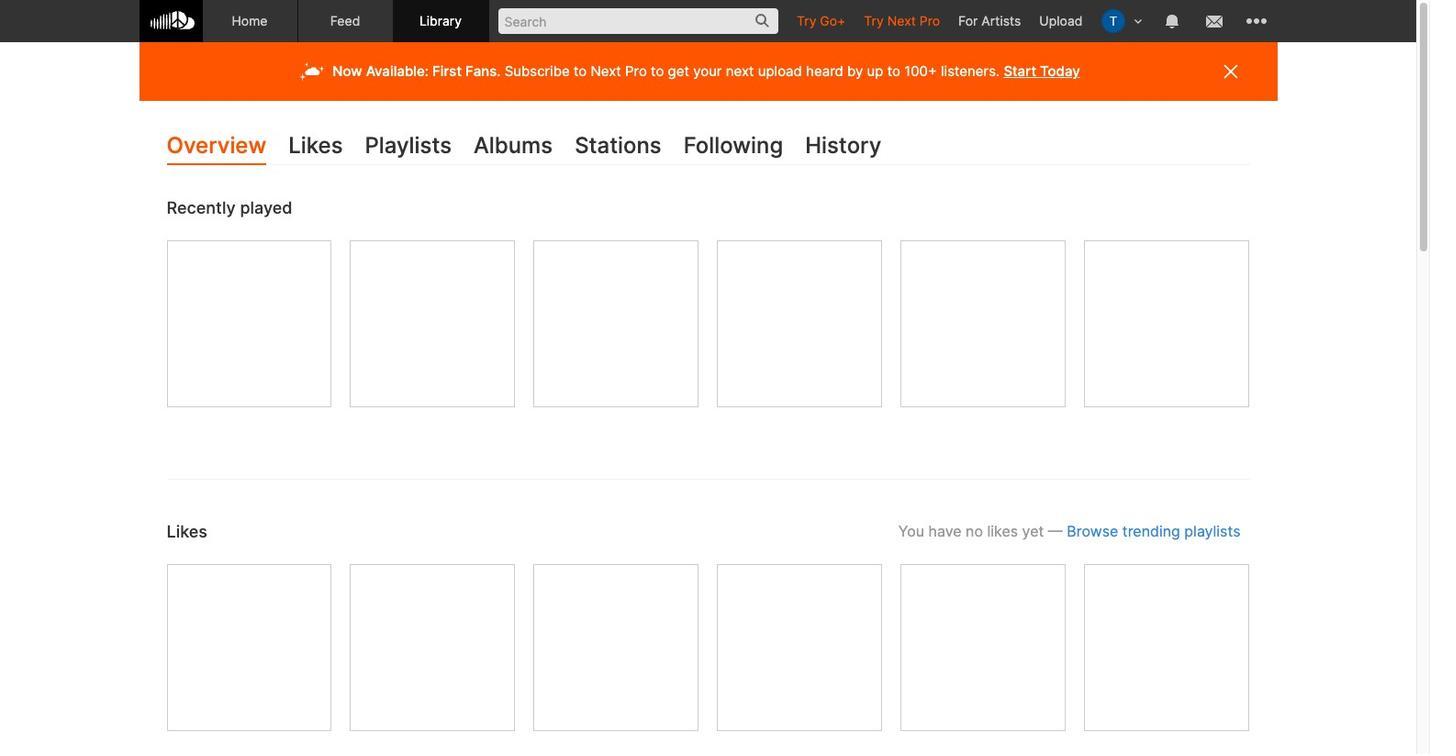 Task type: vqa. For each thing, say whether or not it's contained in the screenshot.
the start today link
yes



Task type: locate. For each thing, give the bounding box(es) containing it.
next inside try next pro link
[[888, 13, 916, 28]]

likes
[[987, 522, 1018, 541]]

following
[[684, 132, 783, 159]]

upload
[[758, 62, 802, 80]]

stations link
[[575, 129, 662, 166]]

library
[[419, 13, 462, 28]]

next up 100+
[[888, 13, 916, 28]]

you have no likes yet — browse trending playlists
[[899, 522, 1241, 541]]

listeners.
[[941, 62, 1000, 80]]

1 horizontal spatial to
[[651, 62, 664, 80]]

0 vertical spatial likes
[[289, 132, 343, 159]]

try
[[797, 13, 817, 28], [864, 13, 884, 28]]

2 horizontal spatial to
[[888, 62, 901, 80]]

0 horizontal spatial likes
[[167, 522, 207, 541]]

playlists
[[1185, 522, 1241, 541]]

yet
[[1022, 522, 1044, 541]]

have
[[929, 522, 962, 541]]

tara schultz's avatar element
[[1101, 9, 1125, 33]]

up
[[867, 62, 884, 80]]

to
[[574, 62, 587, 80], [651, 62, 664, 80], [888, 62, 901, 80]]

0 horizontal spatial pro
[[625, 62, 647, 80]]

try go+
[[797, 13, 846, 28]]

2 to from the left
[[651, 62, 664, 80]]

0 horizontal spatial to
[[574, 62, 587, 80]]

library link
[[393, 0, 489, 42]]

start
[[1004, 62, 1037, 80]]

try inside "try go+" link
[[797, 13, 817, 28]]

overview link
[[167, 129, 266, 166]]

2 try from the left
[[864, 13, 884, 28]]

1 horizontal spatial try
[[864, 13, 884, 28]]

1 to from the left
[[574, 62, 587, 80]]

feed link
[[298, 0, 393, 42]]

try inside try next pro link
[[864, 13, 884, 28]]

0 vertical spatial next
[[888, 13, 916, 28]]

to right up
[[888, 62, 901, 80]]

0 horizontal spatial try
[[797, 13, 817, 28]]

1 try from the left
[[797, 13, 817, 28]]

go+
[[820, 13, 846, 28]]

heard
[[806, 62, 844, 80]]

try left go+
[[797, 13, 817, 28]]

first
[[433, 62, 462, 80]]

home
[[232, 13, 268, 28]]

next down search search box
[[591, 62, 621, 80]]

1 vertical spatial next
[[591, 62, 621, 80]]

next
[[726, 62, 754, 80]]

1 horizontal spatial pro
[[920, 13, 940, 28]]

likes
[[289, 132, 343, 159], [167, 522, 207, 541]]

1 horizontal spatial next
[[888, 13, 916, 28]]

3 to from the left
[[888, 62, 901, 80]]

start today link
[[1004, 62, 1080, 80]]

0 vertical spatial pro
[[920, 13, 940, 28]]

to left get
[[651, 62, 664, 80]]

get
[[668, 62, 690, 80]]

albums
[[474, 132, 553, 159]]

upload
[[1040, 13, 1083, 28]]

now
[[333, 62, 362, 80]]

Search search field
[[498, 8, 779, 34]]

pro left get
[[625, 62, 647, 80]]

browse
[[1067, 522, 1119, 541]]

to right subscribe
[[574, 62, 587, 80]]

recently
[[167, 198, 236, 217]]

try right go+
[[864, 13, 884, 28]]

feed
[[330, 13, 360, 28]]

pro
[[920, 13, 940, 28], [625, 62, 647, 80]]

albums link
[[474, 129, 553, 166]]

upload link
[[1031, 0, 1092, 41]]

fans.
[[465, 62, 501, 80]]

pro left 'for'
[[920, 13, 940, 28]]

history link
[[805, 129, 882, 166]]

played
[[240, 198, 293, 217]]

None search field
[[489, 0, 788, 41]]

next
[[888, 13, 916, 28], [591, 62, 621, 80]]

trending
[[1123, 522, 1181, 541]]



Task type: describe. For each thing, give the bounding box(es) containing it.
your
[[693, 62, 722, 80]]

try for try next pro
[[864, 13, 884, 28]]

available:
[[366, 62, 429, 80]]

—
[[1048, 522, 1063, 541]]

following link
[[684, 129, 783, 166]]

recently played
[[167, 198, 293, 217]]

try for try go+
[[797, 13, 817, 28]]

for artists
[[959, 13, 1021, 28]]

for
[[959, 13, 978, 28]]

1 vertical spatial pro
[[625, 62, 647, 80]]

you
[[899, 522, 925, 541]]

0 horizontal spatial next
[[591, 62, 621, 80]]

1 vertical spatial likes
[[167, 522, 207, 541]]

try go+ link
[[788, 0, 855, 41]]

subscribe
[[505, 62, 570, 80]]

try next pro
[[864, 13, 940, 28]]

overview
[[167, 132, 266, 159]]

today
[[1040, 62, 1080, 80]]

likes link
[[289, 129, 343, 166]]

browse trending playlists link
[[1067, 522, 1241, 541]]

no
[[966, 522, 983, 541]]

stations
[[575, 132, 662, 159]]

100+
[[905, 62, 937, 80]]

1 horizontal spatial likes
[[289, 132, 343, 159]]

playlists link
[[365, 129, 452, 166]]

now available: first fans. subscribe to next pro to get your next upload heard by up to 100+ listeners. start today
[[333, 62, 1080, 80]]

artists
[[982, 13, 1021, 28]]

home link
[[202, 0, 298, 42]]

playlists
[[365, 132, 452, 159]]

try next pro link
[[855, 0, 949, 41]]

for artists link
[[949, 0, 1031, 41]]

by
[[847, 62, 863, 80]]

history
[[805, 132, 882, 159]]



